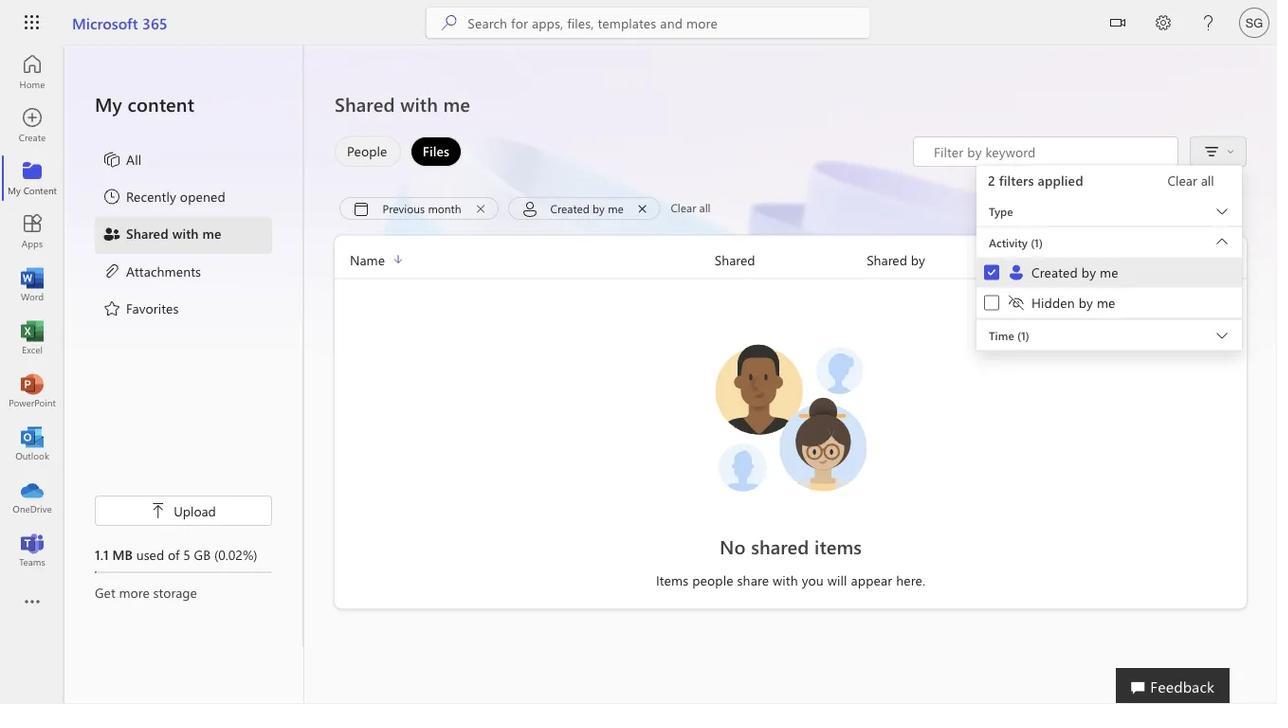 Task type: describe. For each thing, give the bounding box(es) containing it.
get
[[95, 584, 115, 601]]

microsoft 365 banner
[[0, 0, 1277, 49]]

shared by
[[867, 251, 925, 268]]

5
[[183, 546, 190, 563]]

1.1 mb used of 5 gb (0.02%)
[[95, 546, 258, 563]]


[[1110, 15, 1126, 30]]

clear for the bottom 'clear all' button
[[671, 200, 696, 215]]

files
[[423, 142, 450, 160]]

with inside status
[[773, 572, 798, 589]]

activity (1)
[[989, 235, 1043, 250]]

my content
[[95, 92, 194, 117]]

(1) for activity (1)
[[1031, 235, 1043, 250]]

row containing name
[[335, 249, 1247, 279]]

shared inside button
[[867, 251, 907, 268]]

previous month
[[383, 201, 461, 216]]

month
[[428, 201, 461, 216]]

1 vertical spatial clear all button
[[665, 197, 716, 220]]

my content left pane navigation navigation
[[64, 46, 303, 648]]

filters
[[999, 172, 1034, 189]]

items people share with you will appear here. status
[[563, 571, 1019, 590]]

me inside checkbox item
[[1097, 294, 1116, 312]]

my
[[95, 92, 122, 117]]

 upload
[[151, 502, 216, 520]]

apps image
[[23, 222, 42, 241]]

by inside checkbox item
[[1079, 294, 1093, 312]]

all
[[126, 150, 141, 168]]

me inside checkbox item
[[1100, 264, 1119, 281]]

microsoft
[[72, 12, 138, 33]]

activity, column 4 of 4 column header
[[1019, 249, 1247, 271]]

with inside my content left pane navigation navigation
[[172, 225, 199, 242]]

2
[[988, 172, 996, 189]]

all for top 'clear all' button
[[1201, 172, 1214, 189]]

you
[[802, 572, 824, 589]]

appear
[[851, 572, 893, 589]]

items people share with you will appear here.
[[656, 572, 926, 589]]

Filter by keyword text field
[[932, 142, 1168, 161]]

gb
[[194, 546, 211, 563]]

time
[[989, 328, 1014, 343]]

my content image
[[23, 169, 42, 188]]

activity for activity (1)
[[989, 235, 1028, 250]]

created inside button
[[551, 201, 590, 216]]

created by me inside checkbox item
[[1032, 264, 1119, 281]]

created by me checkbox item
[[977, 257, 1242, 288]]

applied
[[1038, 172, 1084, 189]]

(1) for time (1)
[[1018, 328, 1030, 343]]

upload
[[174, 502, 216, 520]]

items
[[815, 534, 862, 559]]

by inside checkbox item
[[1082, 264, 1096, 281]]

previous month button
[[339, 197, 499, 224]]

name button
[[335, 249, 715, 271]]

clear all for the bottom 'clear all' button
[[671, 200, 711, 215]]

hidden by me
[[1032, 294, 1116, 312]]

created by me inside button
[[551, 201, 624, 216]]

0 vertical spatial clear all button
[[1146, 165, 1237, 196]]

2 filters applied
[[988, 172, 1084, 189]]

favorites element
[[102, 299, 179, 321]]

shared with me inside 'menu'
[[126, 225, 222, 242]]

favorites
[[126, 299, 179, 317]]

1 horizontal spatial with
[[400, 92, 438, 117]]

home image
[[23, 63, 42, 82]]

view more apps image
[[23, 594, 42, 613]]

all for the bottom 'clear all' button
[[699, 200, 711, 215]]

shared
[[751, 534, 809, 559]]

(0.02%)
[[214, 546, 258, 563]]

shared inside button
[[715, 251, 755, 268]]

files tab
[[406, 137, 467, 167]]

shared with me element
[[102, 224, 222, 247]]

1.1
[[95, 546, 109, 563]]

recently opened
[[126, 188, 226, 205]]

created inside checkbox item
[[1032, 264, 1078, 281]]

content
[[128, 92, 194, 117]]

shared by button
[[867, 249, 1019, 271]]

me inside button
[[608, 201, 624, 216]]

365
[[142, 12, 168, 33]]

feedback button
[[1116, 669, 1230, 705]]

time (1)
[[989, 328, 1030, 343]]

powerpoint image
[[23, 381, 42, 400]]

previous
[[383, 201, 425, 216]]

by inside button
[[911, 251, 925, 268]]

opened
[[180, 188, 226, 205]]

people tab
[[330, 137, 406, 167]]

activity for activity
[[1019, 251, 1063, 268]]


[[151, 504, 166, 519]]

no
[[720, 534, 746, 559]]

 button
[[1095, 0, 1141, 49]]

type
[[989, 203, 1013, 219]]

people
[[347, 142, 387, 160]]



Task type: vqa. For each thing, say whether or not it's contained in the screenshot.
Powerpoint checkbox item
no



Task type: locate. For each thing, give the bounding box(es) containing it.
created by me up hidden by me
[[1032, 264, 1119, 281]]

word image
[[23, 275, 42, 294]]

0 horizontal spatial clear all button
[[665, 197, 716, 220]]

attachments
[[126, 262, 201, 280]]

1 horizontal spatial clear all
[[1168, 172, 1214, 189]]

activity inside column header
[[1019, 251, 1063, 268]]

created by me button
[[508, 197, 660, 224]]

1 vertical spatial (1)
[[1018, 328, 1030, 343]]

recently
[[126, 188, 176, 205]]

status
[[913, 137, 1179, 167]]

0 vertical spatial (1)
[[1031, 235, 1043, 250]]

1 vertical spatial created
[[1032, 264, 1078, 281]]

1 horizontal spatial created by me
[[1032, 264, 1119, 281]]

0 horizontal spatial shared with me
[[126, 225, 222, 242]]

0 vertical spatial created
[[551, 201, 590, 216]]

tab list containing people
[[330, 137, 467, 167]]

tab list
[[330, 137, 467, 167]]

onedrive image
[[23, 487, 42, 506]]

1 vertical spatial shared with me
[[126, 225, 222, 242]]

no shared items status
[[563, 533, 1019, 560]]

clear all
[[1168, 172, 1214, 189], [671, 200, 711, 215]]

here.
[[896, 572, 926, 589]]

outlook image
[[23, 434, 42, 453]]

0 vertical spatial all
[[1201, 172, 1214, 189]]

(1) right time
[[1018, 328, 1030, 343]]

me inside my content left pane navigation navigation
[[203, 225, 222, 242]]

mb
[[112, 546, 133, 563]]

feedback
[[1151, 676, 1215, 697]]

0 vertical spatial clear all
[[1168, 172, 1214, 189]]

all element
[[102, 150, 141, 172]]

created up 'name' button
[[551, 201, 590, 216]]

1 horizontal spatial all
[[1201, 172, 1214, 189]]

0 vertical spatial with
[[400, 92, 438, 117]]

storage
[[153, 584, 197, 601]]

time (1) button
[[977, 320, 1242, 350]]

excel image
[[23, 328, 42, 347]]

1 horizontal spatial shared with me
[[335, 92, 470, 117]]

0 vertical spatial created by me
[[551, 201, 624, 216]]

shared
[[335, 92, 395, 117], [126, 225, 169, 242], [715, 251, 755, 268], [867, 251, 907, 268]]

type button
[[977, 196, 1242, 226]]

shared with me
[[335, 92, 470, 117], [126, 225, 222, 242]]

1 vertical spatial with
[[172, 225, 199, 242]]

create image
[[23, 116, 42, 135]]

recently opened element
[[102, 187, 226, 210]]

0 horizontal spatial created by me
[[551, 201, 624, 216]]

will
[[828, 572, 847, 589]]

of
[[168, 546, 180, 563]]

menu inside my content left pane navigation navigation
[[95, 142, 272, 328]]

menu
[[95, 142, 272, 328], [977, 257, 1242, 319]]

by
[[593, 201, 605, 216], [911, 251, 925, 268], [1082, 264, 1096, 281], [1079, 294, 1093, 312]]

hidden
[[1032, 294, 1075, 312]]

activity (1) button
[[977, 227, 1242, 257]]

used
[[136, 546, 164, 563]]

with
[[400, 92, 438, 117], [172, 225, 199, 242], [773, 572, 798, 589]]

sg button
[[1232, 0, 1277, 46]]

1 horizontal spatial created
[[1032, 264, 1078, 281]]

all
[[1201, 172, 1214, 189], [699, 200, 711, 215]]

clear all for top 'clear all' button
[[1168, 172, 1214, 189]]

row
[[335, 249, 1247, 279]]

share
[[737, 572, 769, 589]]

attachments element
[[102, 261, 201, 284]]

no shared items
[[720, 534, 862, 559]]

0 horizontal spatial clear
[[671, 200, 696, 215]]

microsoft 365
[[72, 12, 168, 33]]

with left you
[[773, 572, 798, 589]]

activity down type
[[989, 235, 1028, 250]]

created by me
[[551, 201, 624, 216], [1032, 264, 1119, 281]]

menu containing created by me
[[977, 257, 1242, 319]]

2 vertical spatial with
[[773, 572, 798, 589]]

menu containing all
[[95, 142, 272, 328]]

created
[[551, 201, 590, 216], [1032, 264, 1078, 281]]

activity inside dropdown button
[[989, 235, 1028, 250]]

teams image
[[23, 541, 42, 559]]

me
[[443, 92, 470, 117], [608, 201, 624, 216], [203, 225, 222, 242], [1100, 264, 1119, 281], [1097, 294, 1116, 312]]

0 horizontal spatial all
[[699, 200, 711, 215]]

people
[[692, 572, 734, 589]]

1 horizontal spatial clear all button
[[1146, 165, 1237, 196]]

 button
[[1197, 138, 1240, 165]]

clear for top 'clear all' button
[[1168, 172, 1198, 189]]

with down recently opened
[[172, 225, 199, 242]]

0 horizontal spatial clear all
[[671, 200, 711, 215]]

hidden by me checkbox item
[[977, 287, 1242, 319]]

0 horizontal spatial (1)
[[1018, 328, 1030, 343]]

navigation
[[0, 46, 64, 577]]

1 vertical spatial clear all
[[671, 200, 711, 215]]

1 vertical spatial activity
[[1019, 251, 1063, 268]]

shared with me down recently opened element
[[126, 225, 222, 242]]

clear
[[1168, 172, 1198, 189], [671, 200, 696, 215]]

created by me up 'name' button
[[551, 201, 624, 216]]

Search box. Suggestions appear as you type. search field
[[468, 8, 870, 38]]

none search field inside microsoft 365 banner
[[426, 8, 870, 38]]

(1) inside activity (1) dropdown button
[[1031, 235, 1043, 250]]

get more storage button
[[95, 583, 272, 602]]

empty state icon image
[[706, 332, 876, 503]]

0 horizontal spatial menu
[[95, 142, 272, 328]]

(1) inside time (1) dropdown button
[[1018, 328, 1030, 343]]

1 vertical spatial clear
[[671, 200, 696, 215]]

1 horizontal spatial (1)
[[1031, 235, 1043, 250]]

activity down activity (1)
[[1019, 251, 1063, 268]]

with up files
[[400, 92, 438, 117]]

0 vertical spatial activity
[[989, 235, 1028, 250]]

0 vertical spatial clear
[[1168, 172, 1198, 189]]

by inside button
[[593, 201, 605, 216]]

2 horizontal spatial with
[[773, 572, 798, 589]]

0 horizontal spatial with
[[172, 225, 199, 242]]

more
[[119, 584, 150, 601]]

(1)
[[1031, 235, 1043, 250], [1018, 328, 1030, 343]]

activity
[[989, 235, 1028, 250], [1019, 251, 1063, 268]]

shared with me up files
[[335, 92, 470, 117]]

created up 'hidden'
[[1032, 264, 1078, 281]]

0 vertical spatial shared with me
[[335, 92, 470, 117]]

None search field
[[426, 8, 870, 38]]

1 vertical spatial all
[[699, 200, 711, 215]]

get more storage
[[95, 584, 197, 601]]

1 vertical spatial created by me
[[1032, 264, 1119, 281]]

1 horizontal spatial menu
[[977, 257, 1242, 319]]

clear all button
[[1146, 165, 1237, 196], [665, 197, 716, 220]]

shared inside my content left pane navigation navigation
[[126, 225, 169, 242]]

1 horizontal spatial clear
[[1168, 172, 1198, 189]]

name
[[350, 251, 385, 268]]

0 horizontal spatial created
[[551, 201, 590, 216]]

items
[[656, 572, 689, 589]]


[[1227, 148, 1235, 156]]

(1) down 2 filters applied
[[1031, 235, 1043, 250]]

sg
[[1246, 15, 1263, 30]]

shared button
[[715, 249, 867, 271]]



